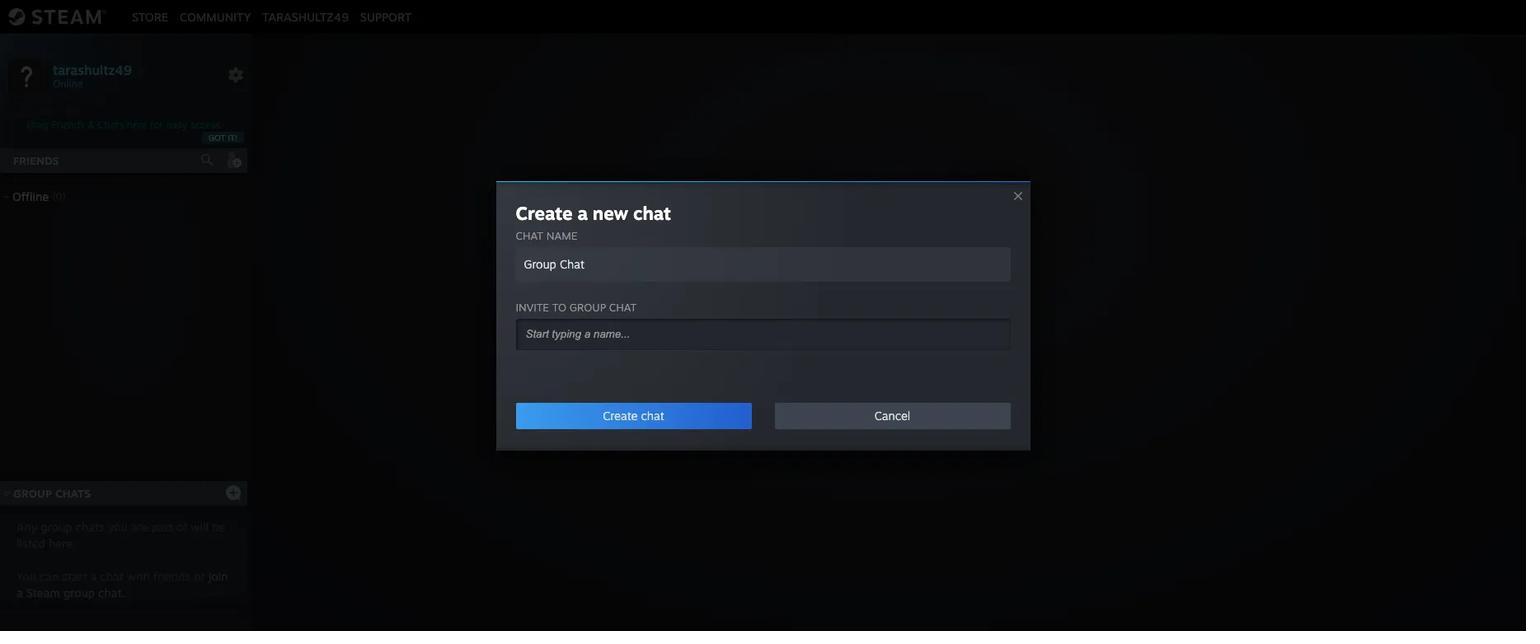 Task type: locate. For each thing, give the bounding box(es) containing it.
name
[[547, 229, 578, 242]]

None text field
[[516, 247, 1011, 282]]

create
[[516, 202, 573, 224], [603, 409, 638, 423]]

create a group chat image
[[225, 484, 242, 501]]

1 vertical spatial to
[[953, 341, 966, 358]]

group down start
[[63, 586, 95, 600]]

chat.
[[98, 586, 125, 600]]

1 horizontal spatial create
[[603, 409, 638, 423]]

to left start!
[[953, 341, 966, 358]]

will
[[191, 520, 209, 534]]

friends
[[51, 119, 85, 131], [13, 154, 59, 167]]

0 vertical spatial create
[[516, 202, 573, 224]]

here
[[127, 119, 147, 131]]

search my friends list image
[[200, 153, 214, 167]]

to right the invite
[[552, 301, 567, 314]]

group up any
[[13, 487, 52, 501]]

chat
[[633, 202, 671, 224], [609, 301, 637, 314], [641, 409, 665, 423], [100, 570, 124, 584]]

1 horizontal spatial chat
[[921, 341, 949, 358]]

0 vertical spatial or
[[863, 341, 876, 358]]

cancel
[[875, 409, 911, 423]]

chat left start!
[[921, 341, 949, 358]]

1 horizontal spatial to
[[953, 341, 966, 358]]

a left new
[[578, 202, 588, 224]]

0 horizontal spatial to
[[552, 301, 567, 314]]

or
[[863, 341, 876, 358], [194, 570, 205, 584]]

1 vertical spatial tarashultz49
[[53, 61, 132, 78]]

0 vertical spatial chat
[[516, 229, 543, 242]]

you
[[16, 570, 36, 584]]

a down you
[[16, 586, 23, 600]]

a right click
[[810, 341, 817, 358]]

group right the invite
[[570, 301, 606, 314]]

you
[[108, 520, 128, 534]]

friends down drag
[[13, 154, 59, 167]]

chats up chats
[[55, 487, 91, 501]]

with
[[127, 570, 150, 584]]

tarashultz49 link
[[257, 9, 354, 24]]

tarashultz49
[[262, 9, 349, 24], [53, 61, 132, 78]]

offline
[[12, 190, 49, 204]]

group right friend at the bottom
[[880, 341, 917, 358]]

community link
[[174, 9, 257, 24]]

cancel button
[[775, 403, 1011, 429]]

invite to group chat
[[516, 301, 637, 314]]

chat left name
[[516, 229, 543, 242]]

or left join
[[194, 570, 205, 584]]

1 horizontal spatial group
[[880, 341, 917, 358]]

1 horizontal spatial chats
[[98, 119, 124, 131]]

chats right &
[[98, 119, 124, 131]]

start
[[62, 570, 87, 584]]

group up here.
[[41, 520, 72, 534]]

create inside button
[[603, 409, 638, 423]]

friend
[[821, 341, 859, 358]]

2 vertical spatial group
[[63, 586, 95, 600]]

tarashultz49 up &
[[53, 61, 132, 78]]

a
[[578, 202, 588, 224], [810, 341, 817, 358], [90, 570, 97, 584], [16, 586, 23, 600]]

Start typing a name... text field
[[524, 327, 989, 341]]

1 vertical spatial group
[[41, 520, 72, 534]]

1 vertical spatial or
[[194, 570, 205, 584]]

0 horizontal spatial group
[[13, 487, 52, 501]]

1 vertical spatial group
[[13, 487, 52, 501]]

group
[[570, 301, 606, 314], [41, 520, 72, 534], [63, 586, 95, 600]]

new
[[593, 202, 628, 224]]

chats
[[98, 119, 124, 131], [55, 487, 91, 501]]

friends
[[153, 570, 190, 584]]

0 vertical spatial group
[[570, 301, 606, 314]]

0 vertical spatial tarashultz49
[[262, 9, 349, 24]]

0 horizontal spatial tarashultz49
[[53, 61, 132, 78]]

1 vertical spatial chat
[[921, 341, 949, 358]]

support link
[[354, 9, 417, 24]]

a for new
[[578, 202, 588, 224]]

manage friends list settings image
[[228, 67, 244, 83]]

any group chats you are part of will be listed here.
[[16, 520, 225, 551]]

tarashultz49 left support link at the top of the page
[[262, 9, 349, 24]]

0 horizontal spatial create
[[516, 202, 573, 224]]

store link
[[126, 9, 174, 24]]

any
[[16, 520, 38, 534]]

or right friend at the bottom
[[863, 341, 876, 358]]

create chat
[[603, 409, 665, 423]]

group
[[880, 341, 917, 358], [13, 487, 52, 501]]

for
[[150, 119, 163, 131]]

chat name
[[516, 229, 578, 242]]

a for steam
[[16, 586, 23, 600]]

a inside 'join a steam group chat.'
[[16, 586, 23, 600]]

to
[[552, 301, 567, 314], [953, 341, 966, 358]]

group inside 'join a steam group chat.'
[[63, 586, 95, 600]]

1 vertical spatial chats
[[55, 487, 91, 501]]

chat
[[516, 229, 543, 242], [921, 341, 949, 358]]

1 vertical spatial create
[[603, 409, 638, 423]]

access
[[190, 119, 221, 131]]

collapse chats list image
[[0, 491, 19, 497]]

0 vertical spatial chats
[[98, 119, 124, 131]]

be
[[212, 520, 225, 534]]

friends left &
[[51, 119, 85, 131]]

create a new chat
[[516, 202, 671, 224]]

chat inside create chat button
[[641, 409, 665, 423]]

1 horizontal spatial or
[[863, 341, 876, 358]]

are
[[131, 520, 148, 534]]

start!
[[970, 341, 1002, 358]]

join a steam group chat. link
[[16, 570, 228, 600]]

1 horizontal spatial tarashultz49
[[262, 9, 349, 24]]



Task type: describe. For each thing, give the bounding box(es) containing it.
listed
[[16, 537, 45, 551]]

of
[[177, 520, 187, 534]]

click a friend or group chat to start!
[[777, 341, 1002, 358]]

chats
[[76, 520, 105, 534]]

0 horizontal spatial chat
[[516, 229, 543, 242]]

community
[[180, 9, 251, 24]]

create chat button
[[516, 403, 752, 429]]

drag friends & chats here for easy access
[[27, 119, 221, 131]]

1 vertical spatial friends
[[13, 154, 59, 167]]

add a friend image
[[224, 151, 242, 169]]

a right start
[[90, 570, 97, 584]]

click
[[777, 341, 806, 358]]

part
[[151, 520, 173, 534]]

0 horizontal spatial or
[[194, 570, 205, 584]]

create for create chat
[[603, 409, 638, 423]]

support
[[360, 9, 412, 24]]

a for friend
[[810, 341, 817, 358]]

invite
[[516, 301, 549, 314]]

create for create a new chat
[[516, 202, 573, 224]]

0 vertical spatial friends
[[51, 119, 85, 131]]

here.
[[49, 537, 76, 551]]

easy
[[166, 119, 187, 131]]

0 vertical spatial to
[[552, 301, 567, 314]]

steam
[[26, 586, 60, 600]]

you can start a chat with friends or
[[16, 570, 208, 584]]

group chats
[[13, 487, 91, 501]]

join a steam group chat.
[[16, 570, 228, 600]]

store
[[132, 9, 168, 24]]

can
[[40, 570, 59, 584]]

drag
[[27, 119, 49, 131]]

0 horizontal spatial chats
[[55, 487, 91, 501]]

&
[[88, 119, 95, 131]]

0 vertical spatial group
[[880, 341, 917, 358]]

group inside any group chats you are part of will be listed here.
[[41, 520, 72, 534]]

join
[[208, 570, 228, 584]]



Task type: vqa. For each thing, say whether or not it's contained in the screenshot.
the leftmost or
yes



